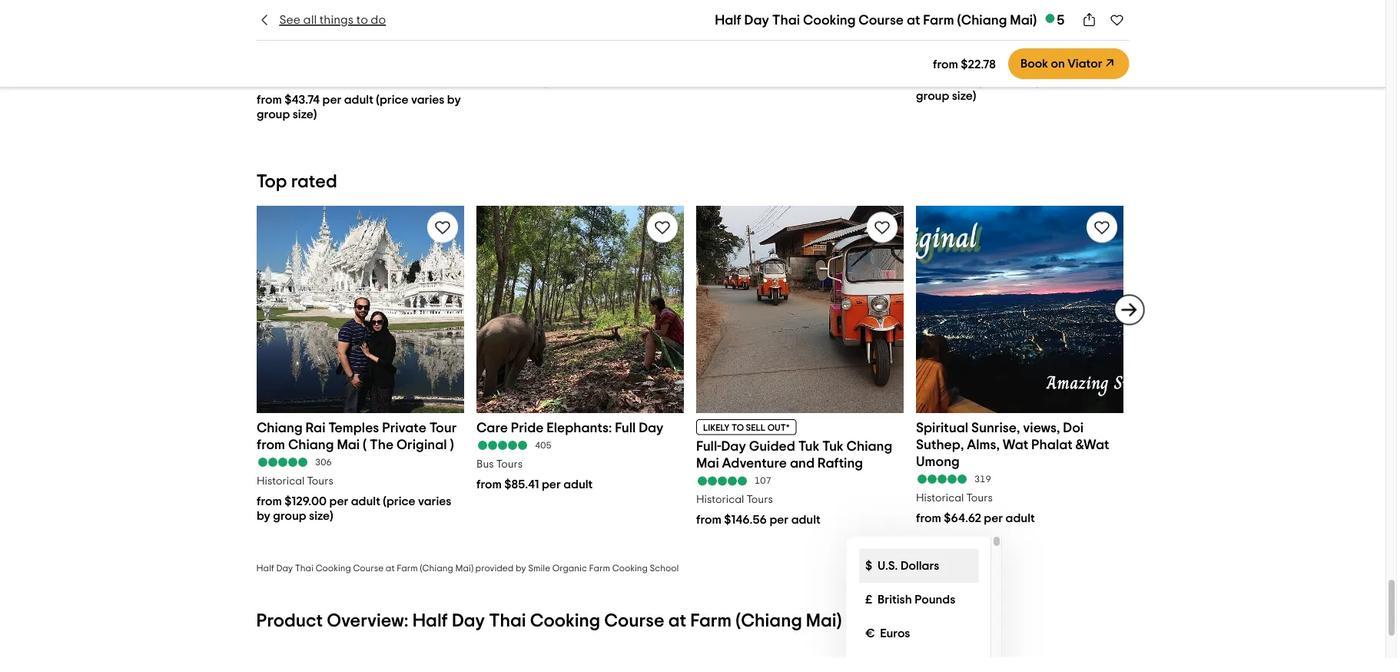 Task type: locate. For each thing, give the bounding box(es) containing it.
(price down "5.0 of 5 bubbles. 306 reviews" element
[[383, 495, 415, 507]]

half up "wildlife watching"
[[715, 13, 741, 27]]

mai down waterfall
[[360, 36, 383, 50]]

historical tours up $18.51
[[916, 56, 992, 66]]

0 vertical spatial (chiang
[[957, 13, 1007, 27]]

tours
[[966, 56, 992, 66], [496, 459, 522, 469], [307, 476, 333, 486], [966, 492, 992, 503], [746, 494, 773, 505]]

from for from $129.00
[[256, 495, 282, 507]]

0 vertical spatial size)
[[952, 89, 976, 102]]

5.0 of 5 bubbles. 107 reviews element
[[696, 476, 903, 486]]

best
[[256, 3, 283, 16]]

rai
[[305, 421, 325, 434]]

historical tours for $18.51
[[916, 56, 992, 66]]

day right full
[[638, 421, 663, 434]]

at
[[907, 13, 920, 27], [386, 564, 395, 573], [668, 612, 686, 630]]

farm
[[923, 13, 954, 27], [397, 564, 418, 573], [589, 564, 610, 573], [690, 612, 732, 630]]

tours down the '319'
[[966, 492, 992, 503]]

list box
[[847, 537, 1002, 659]]

at up overview:
[[386, 564, 395, 573]]

by
[[1103, 75, 1117, 87], [447, 94, 461, 106], [256, 509, 270, 522], [516, 564, 526, 573]]

from for from $146.56 per adult
[[696, 514, 721, 526]]

mai inside 'best seller! doi inthanon national park, waterfall & royal project - chiang mai'
[[360, 36, 383, 50]]

by for from $18.51
[[1103, 75, 1117, 87]]

per adult (price varies by group size)
[[916, 75, 1117, 102], [256, 94, 461, 121], [256, 495, 451, 522]]

1 vertical spatial thai
[[295, 564, 314, 573]]

2 vertical spatial varies
[[418, 495, 451, 507]]

day inside likely to sell out* full-day guided tuk tuk chiang mai adventure and rafting
[[721, 439, 746, 453]]

0 vertical spatial group
[[916, 89, 949, 102]]

tours for chiang rai temples private tour from chiang mai ( the original )
[[307, 476, 333, 486]]

0 vertical spatial half
[[715, 13, 741, 27]]

2 horizontal spatial thai
[[772, 13, 800, 27]]

0 vertical spatial at
[[907, 13, 920, 27]]

0 horizontal spatial mai)
[[455, 564, 473, 573]]

at down school
[[668, 612, 686, 630]]

half up product
[[256, 564, 274, 573]]

tuk up and
[[798, 439, 819, 453]]

(price for from $43.74
[[376, 94, 408, 106]]

0 vertical spatial mai
[[360, 36, 383, 50]]

size) down $18.51
[[952, 89, 976, 102]]

smile
[[528, 564, 550, 573]]

0 horizontal spatial course
[[353, 564, 384, 573]]

rated
[[291, 173, 337, 191]]

mai down full-
[[696, 456, 719, 470]]

2 horizontal spatial course
[[859, 13, 904, 27]]

€  euros
[[865, 628, 910, 640]]

day down to at the bottom
[[721, 439, 746, 453]]

chiang inside likely to sell out* full-day guided tuk tuk chiang mai adventure and rafting
[[846, 439, 892, 453]]

adult down 5.0 of 5 bubbles. 405 reviews element
[[563, 478, 592, 490]]

1 vertical spatial mai)
[[455, 564, 473, 573]]

0 vertical spatial varies
[[1067, 75, 1101, 87]]

2 vertical spatial half
[[412, 612, 448, 630]]

likely
[[703, 423, 729, 433]]

1 horizontal spatial mai
[[360, 36, 383, 50]]

group down from $18.51
[[916, 89, 949, 102]]

chiang left rai
[[256, 421, 302, 434]]

at for half day thai cooking course at farm (chiang mai) provided by smile organic farm cooking school
[[386, 564, 395, 573]]

1 vertical spatial at
[[386, 564, 395, 573]]

mai) for half day thai cooking course at farm (chiang mai)
[[1010, 13, 1037, 27]]

1 horizontal spatial thai
[[489, 612, 526, 630]]

historical up from $18.51
[[916, 56, 964, 66]]

mai)
[[1010, 13, 1037, 27], [455, 564, 473, 573], [806, 612, 842, 630]]

care pride elephants: full day
[[476, 421, 663, 434]]

5.0 of 5 bubbles. 306 reviews element
[[256, 457, 464, 467]]

2 save to a trip image from the left
[[1092, 218, 1111, 236]]

adult down 5.0 of 5 bubbles. 107 reviews element
[[791, 514, 820, 526]]

historical up the $146.56
[[696, 494, 744, 505]]

cooking
[[803, 13, 856, 27], [316, 564, 351, 573], [612, 564, 648, 573], [530, 612, 600, 630]]

0 vertical spatial mai)
[[1010, 13, 1037, 27]]

varies down original
[[418, 495, 451, 507]]

at for half day thai cooking course at farm (chiang mai)
[[907, 13, 920, 27]]

historical tours up the $146.56
[[696, 494, 773, 505]]

1 vertical spatial doi
[[1063, 421, 1083, 434]]

bus tours
[[476, 459, 522, 469]]

0 horizontal spatial half
[[256, 564, 274, 573]]

tours down 306
[[307, 476, 333, 486]]

1 vertical spatial group
[[256, 108, 290, 121]]

historical tours up the "from $129.00"
[[256, 476, 333, 486]]

0 horizontal spatial tuk
[[798, 439, 819, 453]]

1 tuk from the left
[[798, 439, 819, 453]]

pride
[[511, 421, 543, 434]]

2 vertical spatial size)
[[309, 509, 333, 522]]

(
[[362, 438, 366, 451]]

from left $43.74
[[256, 94, 282, 106]]

overview:
[[327, 612, 409, 630]]

save to a trip image
[[1109, 12, 1125, 28], [433, 218, 452, 236], [873, 218, 891, 236]]

per adult (price varies by group size) for $43.74
[[256, 94, 461, 121]]

mai
[[360, 36, 383, 50], [337, 438, 359, 451], [696, 456, 719, 470]]

half right overview:
[[412, 612, 448, 630]]

1 save to a trip image from the left
[[653, 218, 671, 236]]

from left $65.48
[[476, 75, 501, 87]]

doi up &wat
[[1063, 421, 1083, 434]]

varies down viator
[[1067, 75, 1101, 87]]

from $18.51
[[916, 75, 976, 87]]

thai down provided
[[489, 612, 526, 630]]

(price down on
[[1032, 75, 1065, 87]]

chiang up rafting in the bottom right of the page
[[846, 439, 892, 453]]

save to a trip image for spiritual sunrise, views, doi suthep, alms, wat phalat &wat umong
[[1092, 218, 1111, 236]]

mai) for half day thai cooking course at farm (chiang mai) provided by smile organic farm cooking school
[[455, 564, 473, 573]]

0 vertical spatial (price
[[1032, 75, 1065, 87]]

share image
[[1082, 12, 1097, 28]]

2 horizontal spatial mai)
[[1010, 13, 1037, 27]]

course for half day thai cooking course at farm (chiang mai)
[[859, 13, 904, 27]]

per right the $146.56
[[769, 514, 788, 526]]

1 vertical spatial mai
[[337, 438, 359, 451]]

size) down $43.74
[[292, 108, 317, 121]]

2 horizontal spatial at
[[907, 13, 920, 27]]

historical tours up $64.62
[[916, 492, 992, 503]]

historical up the "from $129.00"
[[256, 476, 304, 486]]

mai inside likely to sell out* full-day guided tuk tuk chiang mai adventure and rafting
[[696, 456, 719, 470]]

historical for $18.51
[[916, 56, 964, 66]]

size) down $129.00
[[309, 509, 333, 522]]

from up the "from $129.00"
[[256, 438, 285, 451]]

1 horizontal spatial half
[[412, 612, 448, 630]]

size) for $18.51
[[952, 89, 976, 102]]

list box containing $  u.s. dollars
[[847, 537, 1002, 659]]

varies for from $18.51
[[1067, 75, 1101, 87]]

2 horizontal spatial mai
[[696, 456, 719, 470]]

per right $65.48
[[544, 75, 564, 87]]

£  british
[[865, 594, 912, 606]]

1 horizontal spatial (chiang
[[736, 612, 802, 630]]

$146.56
[[724, 514, 767, 526]]

save to a trip image for care pride elephants: full day
[[653, 218, 671, 236]]

size) for $129.00
[[309, 509, 333, 522]]

historical for $64.62
[[916, 492, 964, 503]]

suthep,
[[916, 438, 964, 451]]

chiang down rai
[[288, 438, 334, 451]]

1 vertical spatial (price
[[376, 94, 408, 106]]

historical up $64.62
[[916, 492, 964, 503]]

0 vertical spatial doi
[[328, 3, 349, 16]]

0 horizontal spatial save to a trip image
[[433, 218, 452, 236]]

historical
[[916, 56, 964, 66], [256, 476, 304, 486], [916, 492, 964, 503], [696, 494, 744, 505]]

see all things to do
[[279, 14, 386, 26]]

group down from $43.74
[[256, 108, 290, 121]]

4.5 of 5 bubbles. 99 reviews element
[[916, 37, 1123, 47]]

chiang down park,
[[311, 36, 357, 50]]

mai) left €  euros
[[806, 612, 842, 630]]

varies down royal
[[411, 94, 444, 106]]

from down bus
[[476, 478, 501, 490]]

book on viator
[[1021, 58, 1102, 70]]

doi inside spiritual sunrise, views, doi suthep, alms, wat phalat &wat umong
[[1063, 421, 1083, 434]]

from up from $18.51
[[933, 58, 958, 70]]

doi up park,
[[328, 3, 349, 16]]

views,
[[1023, 421, 1060, 434]]

$64.62
[[944, 512, 981, 524]]

save to a trip image
[[653, 218, 671, 236], [1092, 218, 1111, 236]]

1 vertical spatial varies
[[411, 94, 444, 106]]

full
[[615, 421, 635, 434]]

mai left (
[[337, 438, 359, 451]]

from left $18.51
[[916, 75, 941, 87]]

1 vertical spatial (chiang
[[420, 564, 453, 573]]

thai up product
[[295, 564, 314, 573]]

0 horizontal spatial mai
[[337, 438, 359, 451]]

1 horizontal spatial save to a trip image
[[1092, 218, 1111, 236]]

do
[[371, 14, 386, 26]]

0 horizontal spatial (chiang
[[420, 564, 453, 573]]

tours up the $85.41
[[496, 459, 522, 469]]

2 vertical spatial thai
[[489, 612, 526, 630]]

thai
[[772, 13, 800, 27], [295, 564, 314, 573], [489, 612, 526, 630]]

from for from $22.78
[[933, 58, 958, 70]]

day up product
[[276, 564, 293, 573]]

$  u.s. dollars
[[865, 560, 939, 572]]

)
[[450, 438, 454, 451]]

(price for from $18.51
[[1032, 75, 1065, 87]]

(chiang for half day thai cooking course at farm (chiang mai)
[[957, 13, 1007, 27]]

mai) up 4.5 of 5 bubbles. 99 reviews element
[[1010, 13, 1037, 27]]

2 vertical spatial mai)
[[806, 612, 842, 630]]

day down half day thai cooking course at farm (chiang mai) provided by smile organic farm cooking school
[[452, 612, 485, 630]]

size)
[[952, 89, 976, 102], [292, 108, 317, 121], [309, 509, 333, 522]]

day
[[744, 13, 769, 27], [638, 421, 663, 434], [721, 439, 746, 453], [276, 564, 293, 573], [452, 612, 485, 630]]

varies
[[1067, 75, 1101, 87], [411, 94, 444, 106], [418, 495, 451, 507]]

0 vertical spatial thai
[[772, 13, 800, 27]]

0 vertical spatial course
[[859, 13, 904, 27]]

0 horizontal spatial thai
[[295, 564, 314, 573]]

tuk up rafting in the bottom right of the page
[[822, 439, 843, 453]]

half for half day thai cooking course at farm (chiang mai) provided by smile organic farm cooking school
[[256, 564, 274, 573]]

at up from $18.51
[[907, 13, 920, 27]]

1 vertical spatial half
[[256, 564, 274, 573]]

course
[[859, 13, 904, 27], [353, 564, 384, 573], [604, 612, 664, 630]]

adult
[[566, 75, 595, 87], [1000, 75, 1030, 87], [344, 94, 373, 106], [563, 478, 592, 490], [351, 495, 380, 507], [1005, 512, 1035, 524], [791, 514, 820, 526]]

from left $64.62
[[916, 512, 941, 524]]

2 vertical spatial (price
[[383, 495, 415, 507]]

thai right 69
[[772, 13, 800, 27]]

from for from $85.41 per adult
[[476, 478, 501, 490]]

1 horizontal spatial at
[[668, 612, 686, 630]]

tours for care pride elephants: full day
[[496, 459, 522, 469]]

1 vertical spatial size)
[[292, 108, 317, 121]]

306
[[315, 458, 331, 467]]

0 horizontal spatial save to a trip image
[[653, 218, 671, 236]]

group down the "from $129.00"
[[273, 509, 306, 522]]

2 vertical spatial mai
[[696, 456, 719, 470]]

(price
[[1032, 75, 1065, 87], [376, 94, 408, 106], [383, 495, 415, 507]]

(price down waterfall
[[376, 94, 408, 106]]

from left $129.00
[[256, 495, 282, 507]]

from left the $146.56
[[696, 514, 721, 526]]

mai) left provided
[[455, 564, 473, 573]]

5.0 of 5 bubbles. 69 reviews element
[[696, 20, 903, 31]]

1 horizontal spatial tuk
[[822, 439, 843, 453]]

half day thai cooking course at farm (chiang mai)
[[715, 13, 1037, 27]]

historical tours
[[916, 56, 992, 66], [256, 476, 333, 486], [916, 492, 992, 503], [696, 494, 773, 505]]

half
[[715, 13, 741, 27], [256, 564, 274, 573], [412, 612, 448, 630]]

1 vertical spatial course
[[353, 564, 384, 573]]

group for $129.00
[[273, 509, 306, 522]]

tours for spiritual sunrise, views, doi suthep, alms, wat phalat &wat umong
[[966, 492, 992, 503]]

historical for $129.00
[[256, 476, 304, 486]]

2 vertical spatial group
[[273, 509, 306, 522]]

chiang rai temples private tour from chiang mai ( the original )
[[256, 421, 456, 451]]

previous image
[[247, 301, 266, 319]]

69
[[754, 21, 765, 30]]

original
[[396, 438, 447, 451]]

book
[[1021, 58, 1048, 70]]

per adult (price varies by group size) for $18.51
[[916, 75, 1117, 102]]

0 horizontal spatial at
[[386, 564, 395, 573]]

chiang
[[311, 36, 357, 50], [256, 421, 302, 434], [288, 438, 334, 451], [846, 439, 892, 453]]

5.0 of 5 bubbles. 405 reviews element
[[476, 440, 684, 451]]

organic
[[552, 564, 587, 573]]

5.0 of 5 bubbles. 223 reviews element
[[476, 37, 684, 47]]

0 horizontal spatial doi
[[328, 3, 349, 16]]

1 horizontal spatial save to a trip image
[[873, 218, 891, 236]]

1 horizontal spatial doi
[[1063, 421, 1083, 434]]

adult right $43.74
[[344, 94, 373, 106]]

2 vertical spatial at
[[668, 612, 686, 630]]

save to a trip image for likely to sell out*
[[873, 218, 891, 236]]

2 horizontal spatial (chiang
[[957, 13, 1007, 27]]

2 vertical spatial course
[[604, 612, 664, 630]]

dollars
[[900, 560, 939, 572]]

per down the $22.78
[[979, 75, 998, 87]]

2 horizontal spatial half
[[715, 13, 741, 27]]

$  u.s.
[[865, 560, 898, 572]]

group
[[916, 89, 949, 102], [256, 108, 290, 121], [273, 509, 306, 522]]



Task type: describe. For each thing, give the bounding box(es) containing it.
full-
[[696, 439, 721, 453]]

wat
[[1002, 438, 1028, 451]]

save to a trip image for chiang rai temples private tour from chiang mai ( the original )
[[433, 218, 452, 236]]

cooking left school
[[612, 564, 648, 573]]

99
[[974, 38, 985, 47]]

to
[[356, 14, 368, 26]]

all
[[303, 14, 317, 26]]

per right the $85.41
[[541, 478, 560, 490]]

by for from $129.00
[[256, 509, 270, 522]]

per right $64.62
[[984, 512, 1003, 524]]

chiang inside 'best seller! doi inthanon national park, waterfall & royal project - chiang mai'
[[311, 36, 357, 50]]

top
[[256, 173, 287, 191]]

from $64.62 per adult
[[916, 512, 1035, 524]]

likely to sell out* full-day guided tuk tuk chiang mai adventure and rafting
[[696, 423, 892, 470]]

project
[[256, 36, 301, 50]]

to
[[731, 423, 744, 433]]

half for half day thai cooking course at farm (chiang mai)
[[715, 13, 741, 27]]

alms,
[[967, 438, 999, 451]]

from $43.74
[[256, 94, 319, 106]]

guided
[[749, 439, 795, 453]]

tours down 107
[[746, 494, 773, 505]]

group for $18.51
[[916, 89, 949, 102]]

5.0 of 5 bubbles. 319 reviews element
[[916, 474, 1123, 484]]

care
[[476, 421, 508, 434]]

course for half day thai cooking course at farm (chiang mai) provided by smile organic farm cooking school
[[353, 564, 384, 573]]

varies for from $129.00
[[418, 495, 451, 507]]

half day thai cooking course at farm (chiang mai) provided by smile organic farm cooking school
[[256, 564, 679, 573]]

product
[[256, 612, 323, 630]]

$65.48
[[504, 75, 542, 87]]

from $129.00
[[256, 495, 326, 507]]

waterfall
[[348, 19, 406, 33]]

5
[[1057, 13, 1065, 27]]

107
[[754, 476, 771, 486]]

per right $129.00
[[329, 495, 348, 507]]

1 horizontal spatial course
[[604, 612, 664, 630]]

from for from $65.48 per adult
[[476, 75, 501, 87]]

tours down 99
[[966, 56, 992, 66]]

2 horizontal spatial save to a trip image
[[1109, 12, 1125, 28]]

adult down "5.0 of 5 bubbles. 306 reviews" element
[[351, 495, 380, 507]]

product overview: half day thai cooking course at farm (chiang mai)
[[256, 612, 842, 630]]

from for from $64.62 per adult
[[916, 512, 941, 524]]

seller!
[[286, 3, 325, 16]]

temples
[[328, 421, 379, 434]]

best seller! doi inthanon national park, waterfall & royal project - chiang mai
[[256, 3, 456, 50]]

watching
[[734, 39, 781, 49]]

historical tours for $64.62
[[916, 492, 992, 503]]

cooking right 69
[[803, 13, 856, 27]]

1 horizontal spatial mai)
[[806, 612, 842, 630]]

inthanon
[[352, 3, 407, 16]]

elephants:
[[546, 421, 612, 434]]

phalat
[[1031, 438, 1072, 451]]

thai for half day thai cooking course at farm (chiang mai) provided by smile organic farm cooking school
[[295, 564, 314, 573]]

historical tours for $129.00
[[256, 476, 333, 486]]

-
[[304, 36, 308, 50]]

wildlife watching
[[696, 39, 781, 49]]

adventure
[[722, 456, 787, 470]]

book on viator link
[[1008, 48, 1129, 79]]

mai inside the chiang rai temples private tour from chiang mai ( the original )
[[337, 438, 359, 451]]

from inside the chiang rai temples private tour from chiang mai ( the original )
[[256, 438, 285, 451]]

from $146.56 per adult
[[696, 514, 820, 526]]

$18.51
[[944, 75, 976, 87]]

spiritual
[[916, 421, 968, 434]]

from $85.41 per adult
[[476, 478, 592, 490]]

adult down "book"
[[1000, 75, 1030, 87]]

from for from $43.74
[[256, 94, 282, 106]]

cooking up overview:
[[316, 564, 351, 573]]

&wat
[[1075, 438, 1109, 451]]

per adult (price varies by group size) for $129.00
[[256, 495, 451, 522]]

see
[[279, 14, 301, 26]]

sunrise,
[[971, 421, 1020, 434]]

umong
[[916, 454, 959, 468]]

2 vertical spatial (chiang
[[736, 612, 802, 630]]

405
[[535, 441, 551, 450]]

group for $43.74
[[256, 108, 290, 121]]

(price for from $129.00
[[383, 495, 415, 507]]

things
[[320, 14, 354, 26]]

school
[[650, 564, 679, 573]]

&
[[409, 19, 418, 33]]

adult down 5.0 of 5 bubbles. 223 reviews element
[[566, 75, 595, 87]]

wildlife
[[696, 39, 732, 49]]

see all things to do link
[[256, 12, 386, 28]]

spiritual sunrise, views, doi suthep, alms, wat phalat &wat umong
[[916, 421, 1109, 468]]

doi inside 'best seller! doi inthanon national park, waterfall & royal project - chiang mai'
[[328, 3, 349, 16]]

the
[[369, 438, 393, 451]]

private
[[382, 421, 426, 434]]

size) for $43.74
[[292, 108, 317, 121]]

adult down 5.0 of 5 bubbles. 319 reviews element
[[1005, 512, 1035, 524]]

£  british pounds
[[865, 594, 955, 606]]

pounds
[[914, 594, 955, 606]]

bus
[[476, 459, 493, 469]]

from $22.78
[[933, 58, 996, 70]]

(chiang for half day thai cooking course at farm (chiang mai) provided by smile organic farm cooking school
[[420, 564, 453, 573]]

next image
[[1120, 301, 1139, 319]]

$22.78
[[961, 58, 996, 70]]

223
[[535, 38, 551, 47]]

royal
[[421, 19, 456, 33]]

park,
[[313, 19, 345, 33]]

top rated
[[256, 173, 337, 191]]

from $65.48 per adult
[[476, 75, 595, 87]]

sell
[[746, 423, 765, 433]]

319
[[974, 474, 991, 484]]

day up watching
[[744, 13, 769, 27]]

on
[[1051, 58, 1065, 70]]

out*
[[767, 423, 789, 433]]

viator
[[1068, 58, 1102, 70]]

by for from $43.74
[[447, 94, 461, 106]]

per right $43.74
[[322, 94, 341, 106]]

2 tuk from the left
[[822, 439, 843, 453]]

provided
[[475, 564, 514, 573]]

$43.74
[[284, 94, 319, 106]]

varies for from $43.74
[[411, 94, 444, 106]]

thai for half day thai cooking course at farm (chiang mai)
[[772, 13, 800, 27]]

national
[[256, 19, 311, 33]]

$129.00
[[284, 495, 326, 507]]

cooking down organic
[[530, 612, 600, 630]]

rafting
[[817, 456, 863, 470]]

from for from $18.51
[[916, 75, 941, 87]]

$85.41
[[504, 478, 539, 490]]



Task type: vqa. For each thing, say whether or not it's contained in the screenshot.


